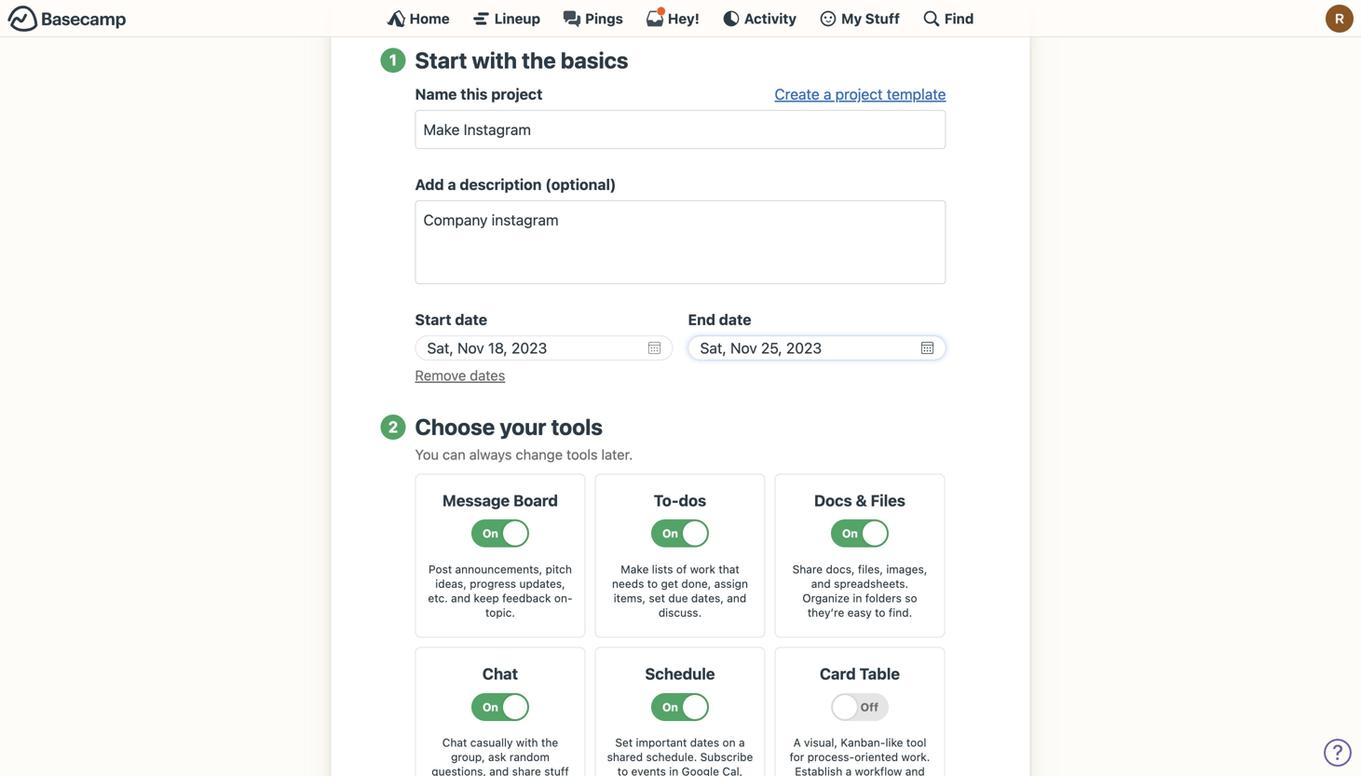 Task type: locate. For each thing, give the bounding box(es) containing it.
in up easy
[[853, 592, 862, 605]]

table
[[860, 665, 900, 683]]

0 horizontal spatial choose date… field
[[415, 336, 673, 360]]

the down lineup
[[522, 47, 556, 73]]

to down shared at the bottom left of the page
[[618, 765, 628, 776]]

choose your tools
[[415, 414, 603, 440]]

choose
[[415, 414, 495, 440]]

and inside make lists of work that needs to get done, assign items, set due dates, and discuss.
[[727, 592, 747, 605]]

the
[[522, 47, 556, 73], [542, 736, 559, 749]]

0 horizontal spatial project
[[491, 85, 543, 103]]

tools left later.
[[567, 446, 598, 463]]

chat inside chat casually with the group, ask random questions, and share stu
[[442, 736, 467, 749]]

to
[[648, 577, 658, 590], [875, 606, 886, 619], [618, 765, 628, 776]]

1 horizontal spatial choose date… field
[[688, 336, 946, 360]]

1 horizontal spatial chat
[[483, 665, 518, 683]]

spreadsheets.
[[834, 577, 909, 590]]

to up set
[[648, 577, 658, 590]]

in
[[853, 592, 862, 605], [669, 765, 679, 776]]

2 choose date… field from the left
[[688, 336, 946, 360]]

project down start with the basics
[[491, 85, 543, 103]]

1 vertical spatial to
[[875, 606, 886, 619]]

etc.
[[428, 592, 448, 605]]

updates,
[[520, 577, 566, 590]]

tools up "change"
[[551, 414, 603, 440]]

dates left on
[[690, 736, 720, 749]]

Name this project text field
[[415, 110, 946, 149]]

find button
[[923, 9, 974, 28]]

dates right remove
[[470, 367, 505, 383]]

chat
[[483, 665, 518, 683], [442, 736, 467, 749]]

switch accounts image
[[7, 5, 127, 34]]

project left template at top
[[836, 85, 883, 103]]

2 horizontal spatial to
[[875, 606, 886, 619]]

ideas,
[[435, 577, 467, 590]]

1 horizontal spatial to
[[648, 577, 658, 590]]

0 horizontal spatial chat
[[442, 736, 467, 749]]

create a project template link
[[775, 85, 946, 103]]

share
[[793, 563, 823, 576]]

a down 'process-'
[[846, 765, 852, 776]]

announcements,
[[455, 563, 543, 576]]

1 vertical spatial in
[[669, 765, 679, 776]]

2 vertical spatial to
[[618, 765, 628, 776]]

on-
[[554, 592, 573, 605]]

0 vertical spatial in
[[853, 592, 862, 605]]

0 vertical spatial dates
[[470, 367, 505, 383]]

post
[[429, 563, 452, 576]]

shared
[[607, 751, 643, 764]]

schedule
[[645, 665, 715, 683]]

lists
[[652, 563, 673, 576]]

start
[[415, 47, 467, 73], [415, 311, 452, 329]]

chat down topic.
[[483, 665, 518, 683]]

Choose date… field
[[415, 336, 673, 360], [688, 336, 946, 360]]

1 vertical spatial start
[[415, 311, 452, 329]]

remove
[[415, 367, 466, 383]]

a visual, kanban-like tool for process-oriented work. establish a workflow a
[[790, 736, 931, 776]]

0 vertical spatial the
[[522, 47, 556, 73]]

1 horizontal spatial date
[[719, 311, 752, 329]]

0 vertical spatial chat
[[483, 665, 518, 683]]

and down ask
[[490, 765, 509, 776]]

start up remove
[[415, 311, 452, 329]]

progress
[[470, 577, 516, 590]]

later.
[[602, 446, 633, 463]]

start up name
[[415, 47, 467, 73]]

my stuff
[[842, 10, 900, 27]]

a
[[794, 736, 801, 749]]

your
[[500, 414, 547, 440]]

1 vertical spatial with
[[516, 736, 538, 749]]

done,
[[682, 577, 711, 590]]

2
[[388, 418, 398, 436]]

1
[[389, 51, 397, 69]]

with up name this project in the left top of the page
[[472, 47, 517, 73]]

and inside post announcements, pitch ideas, progress updates, etc. and keep feedback on- topic.
[[451, 592, 471, 605]]

a right add
[[448, 176, 456, 194]]

choose date… field for start date
[[415, 336, 673, 360]]

in inside share docs, files, images, and spreadsheets. organize in folders so they're easy to find.
[[853, 592, 862, 605]]

needs
[[612, 577, 644, 590]]

1 vertical spatial the
[[542, 736, 559, 749]]

kanban-
[[841, 736, 886, 749]]

lineup
[[495, 10, 541, 27]]

card table
[[820, 665, 900, 683]]

my stuff button
[[819, 9, 900, 28]]

remove dates
[[415, 367, 505, 383]]

chat up the group,
[[442, 736, 467, 749]]

post announcements, pitch ideas, progress updates, etc. and keep feedback on- topic.
[[428, 563, 573, 619]]

with up random
[[516, 736, 538, 749]]

like
[[886, 736, 904, 749]]

a right on
[[739, 736, 745, 749]]

to-
[[654, 492, 679, 510]]

and down ideas, on the bottom left of page
[[451, 592, 471, 605]]

date up "remove dates" link
[[455, 311, 488, 329]]

keep
[[474, 592, 499, 605]]

0 horizontal spatial in
[[669, 765, 679, 776]]

2 date from the left
[[719, 311, 752, 329]]

2 project from the left
[[836, 85, 883, 103]]

get
[[661, 577, 679, 590]]

1 horizontal spatial project
[[836, 85, 883, 103]]

board
[[514, 492, 558, 510]]

process-
[[808, 751, 855, 764]]

date right end
[[719, 311, 752, 329]]

the up random
[[542, 736, 559, 749]]

add a description (optional)
[[415, 176, 616, 194]]

dos
[[679, 492, 707, 510]]

a
[[824, 85, 832, 103], [448, 176, 456, 194], [739, 736, 745, 749], [846, 765, 852, 776]]

find.
[[889, 606, 913, 619]]

schedule.
[[646, 751, 697, 764]]

1 start from the top
[[415, 47, 467, 73]]

discuss.
[[659, 606, 702, 619]]

home link
[[387, 9, 450, 28]]

&
[[856, 492, 867, 510]]

1 horizontal spatial dates
[[690, 736, 720, 749]]

0 horizontal spatial to
[[618, 765, 628, 776]]

in down schedule. on the bottom of the page
[[669, 765, 679, 776]]

0 vertical spatial to
[[648, 577, 658, 590]]

and up organize in the right of the page
[[812, 577, 831, 590]]

start date
[[415, 311, 488, 329]]

and down assign
[[727, 592, 747, 605]]

1 vertical spatial chat
[[442, 736, 467, 749]]

work
[[690, 563, 716, 576]]

workflow
[[855, 765, 903, 776]]

0 vertical spatial start
[[415, 47, 467, 73]]

work.
[[902, 751, 931, 764]]

on
[[723, 736, 736, 749]]

so
[[905, 592, 918, 605]]

the inside chat casually with the group, ask random questions, and share stu
[[542, 736, 559, 749]]

1 project from the left
[[491, 85, 543, 103]]

that
[[719, 563, 740, 576]]

can
[[443, 446, 466, 463]]

hey!
[[668, 10, 700, 27]]

feedback
[[502, 592, 551, 605]]

1 date from the left
[[455, 311, 488, 329]]

a inside set important dates on a shared schedule. subscribe to events in google ca
[[739, 736, 745, 749]]

start with the basics
[[415, 47, 629, 73]]

with
[[472, 47, 517, 73], [516, 736, 538, 749]]

2 start from the top
[[415, 311, 452, 329]]

date
[[455, 311, 488, 329], [719, 311, 752, 329]]

find
[[945, 10, 974, 27]]

folders
[[866, 592, 902, 605]]

casually
[[470, 736, 513, 749]]

dates
[[470, 367, 505, 383], [690, 736, 720, 749]]

to down folders
[[875, 606, 886, 619]]

1 horizontal spatial in
[[853, 592, 862, 605]]

tools
[[551, 414, 603, 440], [567, 446, 598, 463]]

template
[[887, 85, 946, 103]]

1 vertical spatial dates
[[690, 736, 720, 749]]

ruby image
[[1326, 5, 1354, 33]]

0 horizontal spatial date
[[455, 311, 488, 329]]

1 choose date… field from the left
[[415, 336, 673, 360]]



Task type: describe. For each thing, give the bounding box(es) containing it.
project for a
[[836, 85, 883, 103]]

docs,
[[826, 563, 855, 576]]

always
[[469, 446, 512, 463]]

end
[[688, 311, 716, 329]]

pings button
[[563, 9, 623, 28]]

activity link
[[722, 9, 797, 28]]

message board
[[443, 492, 558, 510]]

description
[[460, 176, 542, 194]]

add
[[415, 176, 444, 194]]

organize
[[803, 592, 850, 605]]

project for this
[[491, 85, 543, 103]]

card
[[820, 665, 856, 683]]

start for start date
[[415, 311, 452, 329]]

events
[[631, 765, 666, 776]]

files
[[871, 492, 906, 510]]

google
[[682, 765, 720, 776]]

to inside share docs, files, images, and spreadsheets. organize in folders so they're easy to find.
[[875, 606, 886, 619]]

date for start date
[[455, 311, 488, 329]]

pings
[[585, 10, 623, 27]]

docs
[[815, 492, 853, 510]]

due
[[669, 592, 688, 605]]

change
[[516, 446, 563, 463]]

main element
[[0, 0, 1362, 37]]

a right create
[[824, 85, 832, 103]]

pitch
[[546, 563, 572, 576]]

Add a description (optional) text field
[[415, 201, 946, 284]]

set
[[649, 592, 665, 605]]

start for start with the basics
[[415, 47, 467, 73]]

they're
[[808, 606, 845, 619]]

tool
[[907, 736, 927, 749]]

create
[[775, 85, 820, 103]]

of
[[677, 563, 687, 576]]

name this project
[[415, 85, 543, 103]]

my
[[842, 10, 862, 27]]

dates,
[[692, 592, 724, 605]]

oriented
[[855, 751, 899, 764]]

visual,
[[804, 736, 838, 749]]

make lists of work that needs to get done, assign items, set due dates, and discuss.
[[612, 563, 748, 619]]

a inside a visual, kanban-like tool for process-oriented work. establish a workflow a
[[846, 765, 852, 776]]

to inside set important dates on a shared schedule. subscribe to events in google ca
[[618, 765, 628, 776]]

activity
[[745, 10, 797, 27]]

home
[[410, 10, 450, 27]]

share docs, files, images, and spreadsheets. organize in folders so they're easy to find.
[[793, 563, 928, 619]]

in inside set important dates on a shared schedule. subscribe to events in google ca
[[669, 765, 679, 776]]

with inside chat casually with the group, ask random questions, and share stu
[[516, 736, 538, 749]]

for
[[790, 751, 805, 764]]

set important dates on a shared schedule. subscribe to events in google ca
[[607, 736, 753, 776]]

chat for chat
[[483, 665, 518, 683]]

items,
[[614, 592, 646, 605]]

share
[[512, 765, 541, 776]]

stuff
[[866, 10, 900, 27]]

chat for chat casually with the group, ask random questions, and share stu
[[442, 736, 467, 749]]

chat casually with the group, ask random questions, and share stu
[[432, 736, 569, 776]]

1 vertical spatial tools
[[567, 446, 598, 463]]

you can always change tools later.
[[415, 446, 633, 463]]

choose date… field for end date
[[688, 336, 946, 360]]

and inside share docs, files, images, and spreadsheets. organize in folders so they're easy to find.
[[812, 577, 831, 590]]

this
[[461, 85, 488, 103]]

images,
[[887, 563, 928, 576]]

basics
[[561, 47, 629, 73]]

end date
[[688, 311, 752, 329]]

docs & files
[[815, 492, 906, 510]]

make
[[621, 563, 649, 576]]

name
[[415, 85, 457, 103]]

ask
[[488, 751, 507, 764]]

group,
[[451, 751, 485, 764]]

and inside chat casually with the group, ask random questions, and share stu
[[490, 765, 509, 776]]

date for end date
[[719, 311, 752, 329]]

files,
[[858, 563, 884, 576]]

you
[[415, 446, 439, 463]]

lineup link
[[472, 9, 541, 28]]

assign
[[715, 577, 748, 590]]

message
[[443, 492, 510, 510]]

subscribe
[[701, 751, 753, 764]]

(optional)
[[546, 176, 616, 194]]

easy
[[848, 606, 872, 619]]

to inside make lists of work that needs to get done, assign items, set due dates, and discuss.
[[648, 577, 658, 590]]

important
[[636, 736, 687, 749]]

dates inside set important dates on a shared schedule. subscribe to events in google ca
[[690, 736, 720, 749]]

0 vertical spatial with
[[472, 47, 517, 73]]

topic.
[[486, 606, 515, 619]]

0 vertical spatial tools
[[551, 414, 603, 440]]

to-dos
[[654, 492, 707, 510]]

questions,
[[432, 765, 486, 776]]

random
[[510, 751, 550, 764]]

0 horizontal spatial dates
[[470, 367, 505, 383]]



Task type: vqa. For each thing, say whether or not it's contained in the screenshot.


